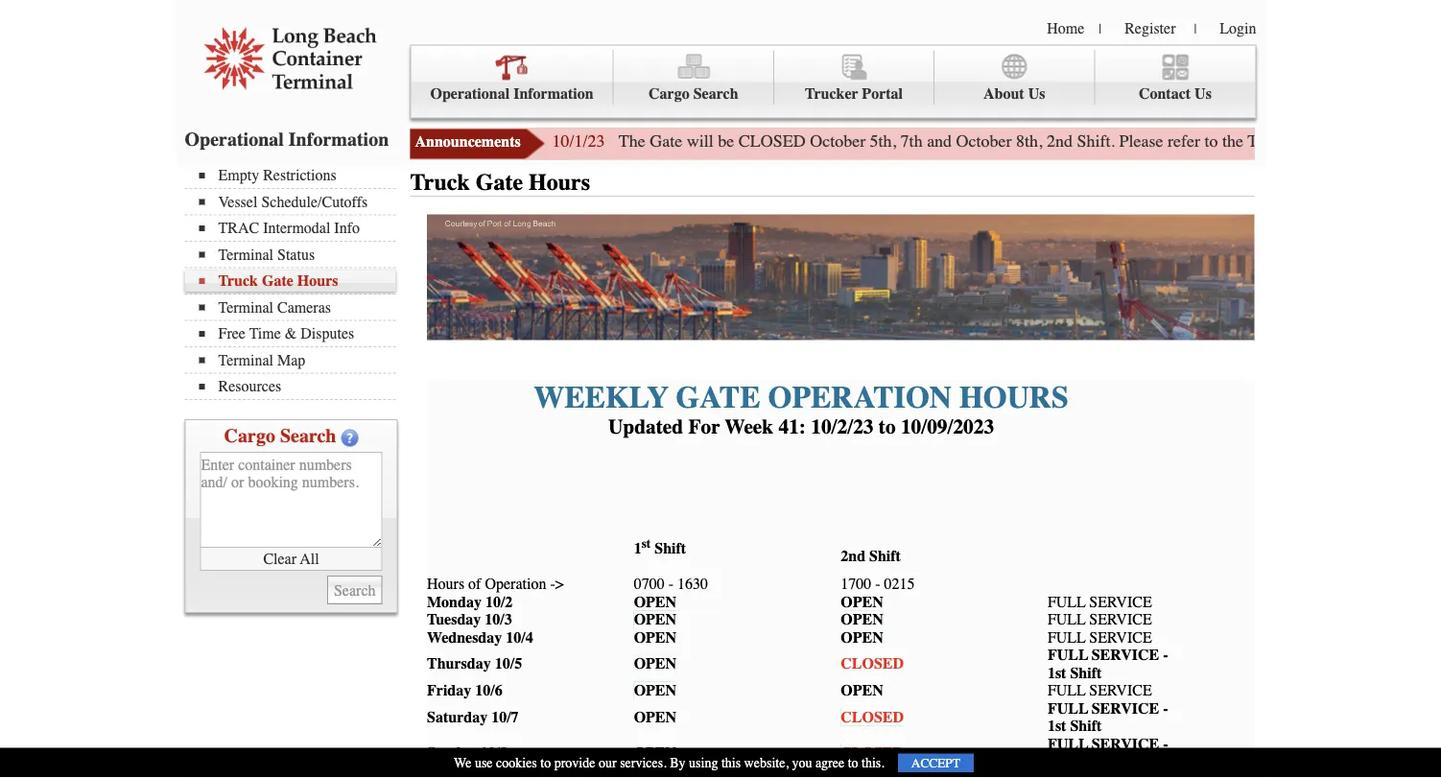Task type: locate. For each thing, give the bounding box(es) containing it.
2 full from the top
[[1048, 611, 1086, 628]]

2nd up 1700
[[841, 547, 866, 565]]

1 october from the left
[[810, 131, 866, 151]]

1 horizontal spatial operational
[[430, 85, 510, 103]]

| left the login link
[[1194, 21, 1197, 36]]

vessel
[[218, 193, 258, 211]]

october
[[810, 131, 866, 151], [956, 131, 1012, 151]]

truck down announcements at top left
[[410, 169, 470, 196]]

to left the at the right top of page
[[1205, 131, 1218, 151]]

truck right the at the right top of page
[[1248, 131, 1288, 151]]

shift
[[870, 547, 901, 565], [1070, 664, 1102, 682], [1070, 717, 1102, 735]]

wednesday
[[427, 628, 502, 646]]

None submit
[[327, 576, 382, 605]]

vessel schedule/cutoffs link
[[199, 193, 396, 211]]

1 vertical spatial shift
[[1070, 664, 1102, 682]]

ice
[[1128, 682, 1152, 699]]

1 horizontal spatial search
[[694, 85, 739, 103]]

1st left serv on the right of the page
[[1048, 664, 1067, 682]]

7 full from the top
[[1048, 735, 1088, 753]]

0 horizontal spatial october
[[810, 131, 866, 151]]

information
[[514, 85, 594, 103], [289, 128, 389, 150]]

3 full service from the top
[[1048, 628, 1152, 646]]

3 full from the top
[[1048, 628, 1086, 646]]

menu bar
[[410, 45, 1257, 119], [185, 165, 405, 400]]

terminal map link
[[199, 351, 396, 369]]

trac intermodal info link
[[199, 219, 396, 237]]

service for 10/8
[[1092, 735, 1160, 753]]

4 full from the top
[[1048, 646, 1088, 664]]

1st for 10/7
[[1048, 717, 1067, 735]]

announcements
[[415, 133, 521, 151]]

0 vertical spatial search
[[694, 85, 739, 103]]

gate right the
[[650, 131, 683, 151]]

october right and
[[956, 131, 1012, 151]]

0 vertical spatial terminal
[[218, 246, 274, 263]]

1 vertical spatial full service - 1st shift
[[1048, 699, 1169, 735]]

2 october from the left
[[956, 131, 1012, 151]]

refer
[[1168, 131, 1201, 151]]

Enter container numbers and/ or booking numbers.  text field
[[200, 452, 382, 548]]

terminal
[[218, 246, 274, 263], [218, 298, 274, 316], [218, 351, 274, 369]]

0 vertical spatial operational
[[430, 85, 510, 103]]

full service for tuesday 10/3
[[1048, 611, 1152, 628]]

1 horizontal spatial menu bar
[[410, 45, 1257, 119]]

-
[[550, 575, 555, 593], [669, 575, 674, 593], [876, 575, 881, 593], [1163, 646, 1169, 664], [1163, 699, 1169, 717], [1163, 735, 1169, 753]]

operation
[[768, 380, 952, 415]]

1 vertical spatial menu bar
[[185, 165, 405, 400]]

2 us from the left
[[1195, 85, 1212, 103]]

shift for saturday 10/7
[[1070, 717, 1102, 735]]

1 vertical spatial 2nd
[[841, 547, 866, 565]]

0 vertical spatial truck
[[1248, 131, 1288, 151]]

this.
[[862, 756, 885, 771]]

2 full service from the top
[[1048, 611, 1152, 628]]

0 horizontal spatial |
[[1099, 21, 1102, 36]]

2nd shift
[[841, 547, 901, 565]]

gate down announcements at top left
[[476, 169, 523, 196]]

1 1st from the top
[[1048, 664, 1067, 682]]

register
[[1125, 19, 1176, 37]]

>
[[555, 575, 564, 593]]

operational up the empty at the left top of page
[[185, 128, 284, 150]]

0 vertical spatial 1st
[[1048, 664, 1067, 682]]

info
[[334, 219, 360, 237]]

0 horizontal spatial operational information
[[185, 128, 389, 150]]

1 vertical spatial cargo search
[[224, 425, 336, 447]]

terminal up resources
[[218, 351, 274, 369]]

search up be
[[694, 85, 739, 103]]

us right about
[[1028, 85, 1046, 103]]

1 horizontal spatial information
[[514, 85, 594, 103]]

operational information up empty restrictions link
[[185, 128, 389, 150]]

cargo search down the resources link
[[224, 425, 336, 447]]

closed up this.
[[841, 708, 904, 726]]

0 vertical spatial cargo search
[[649, 85, 739, 103]]

hours
[[960, 380, 1069, 415]]

us
[[1028, 85, 1046, 103], [1195, 85, 1212, 103]]

0 vertical spatial 2nd
[[1047, 131, 1073, 151]]

full service - 1st shift
[[1048, 646, 1169, 682], [1048, 699, 1169, 735]]

weekly gate operation hours
[[534, 380, 1069, 415]]

gate inside empty restrictions vessel schedule/cutoffs trac intermodal info terminal status truck gate hours terminal cameras free time & disputes terminal map resources
[[262, 272, 294, 290]]

1 vertical spatial cargo
[[224, 425, 275, 447]]

1 horizontal spatial us
[[1195, 85, 1212, 103]]

thursday
[[427, 655, 491, 673]]

tuesday
[[427, 611, 481, 628]]

0 horizontal spatial truck
[[218, 272, 258, 290]]

login
[[1220, 19, 1257, 37]]

menu bar containing operational information
[[410, 45, 1257, 119]]

1 horizontal spatial |
[[1194, 21, 1197, 36]]

1 | from the left
[[1099, 21, 1102, 36]]

operational information up announcements at top left
[[430, 85, 594, 103]]

gate down status
[[262, 272, 294, 290]]

shift down 'full serv ice'
[[1070, 717, 1102, 735]]

terminal cameras link
[[199, 298, 396, 316]]

full service for monday 10/2
[[1048, 593, 1152, 611]]

1 us from the left
[[1028, 85, 1046, 103]]

sunday 10/8
[[427, 744, 508, 762]]

2 vertical spatial shift
[[1070, 717, 1102, 735]]

us for contact us
[[1195, 85, 1212, 103]]

1 horizontal spatial cargo
[[649, 85, 690, 103]]

cargo search link
[[614, 50, 774, 105]]

tuesday 10/3
[[427, 611, 512, 628]]

0 vertical spatial menu bar
[[410, 45, 1257, 119]]

us right contact
[[1195, 85, 1212, 103]]

cargo down resources
[[224, 425, 275, 447]]

&
[[285, 325, 297, 343]]

cargo up will in the left top of the page
[[649, 85, 690, 103]]

10/1/23
[[552, 131, 605, 151]]

1 terminal from the top
[[218, 246, 274, 263]]

services.
[[620, 756, 667, 771]]

0700 - 1630
[[634, 575, 708, 593]]

1700
[[841, 575, 872, 593]]

search down the resources link
[[280, 425, 336, 447]]

5 full from the top
[[1048, 682, 1086, 699]]

terminal up the free
[[218, 298, 274, 316]]

1 horizontal spatial cargo search
[[649, 85, 739, 103]]

1 vertical spatial operational information
[[185, 128, 389, 150]]

truck
[[1248, 131, 1288, 151], [410, 169, 470, 196], [218, 272, 258, 290]]

1 full service from the top
[[1048, 593, 1152, 611]]

truck down trac
[[218, 272, 258, 290]]

home
[[1047, 19, 1085, 37]]

about us link
[[935, 50, 1095, 105]]

use
[[475, 756, 493, 771]]

empty restrictions vessel schedule/cutoffs trac intermodal info terminal status truck gate hours terminal cameras free time & disputes terminal map resources
[[218, 167, 368, 395]]

1 vertical spatial operational
[[185, 128, 284, 150]]

hours left of
[[427, 575, 465, 593]]

2 full service - 1st shift from the top
[[1048, 699, 1169, 735]]

2 vertical spatial truck
[[218, 272, 258, 290]]

clear all button
[[200, 548, 382, 571]]

information inside menu bar
[[514, 85, 594, 103]]

time
[[249, 325, 281, 343]]

october left 5th,
[[810, 131, 866, 151]]

cargo search up will in the left top of the page
[[649, 85, 739, 103]]

10/3
[[485, 611, 512, 628]]

shift up 1700 - 0215
[[870, 547, 901, 565]]

information up restrictions
[[289, 128, 389, 150]]

closed right be
[[739, 131, 806, 151]]

0 horizontal spatial us
[[1028, 85, 1046, 103]]

resources
[[218, 378, 281, 395]]

0 horizontal spatial information
[[289, 128, 389, 150]]

cargo search
[[649, 85, 739, 103], [224, 425, 336, 447]]

closed down 1700 - 0215
[[841, 655, 904, 673]]

1700 - 0215
[[841, 575, 915, 593]]

operational up announcements at top left
[[430, 85, 510, 103]]

1 horizontal spatial truck
[[410, 169, 470, 196]]

full
[[1048, 593, 1086, 611], [1048, 611, 1086, 628], [1048, 628, 1086, 646], [1048, 646, 1088, 664], [1048, 682, 1086, 699], [1048, 699, 1088, 717], [1048, 735, 1088, 753]]

0 horizontal spatial search
[[280, 425, 336, 447]]

1 full service - 1st shift from the top
[[1048, 646, 1169, 682]]

0 vertical spatial full service - 1st shift
[[1048, 646, 1169, 682]]

0 horizontal spatial menu bar
[[185, 165, 405, 400]]

full serv ice
[[1048, 682, 1152, 699]]

0 vertical spatial shift
[[870, 547, 901, 565]]

shift​
[[655, 540, 686, 557]]

1st down 'full serv ice'
[[1048, 717, 1067, 735]]

truck inside empty restrictions vessel schedule/cutoffs trac intermodal info terminal status truck gate hours terminal cameras free time & disputes terminal map resources
[[218, 272, 258, 290]]

restrictions
[[263, 167, 336, 184]]

1 vertical spatial terminal
[[218, 298, 274, 316]]

2 terminal from the top
[[218, 298, 274, 316]]

cargo search inside menu bar
[[649, 85, 739, 103]]

provide
[[554, 756, 595, 771]]

0 horizontal spatial operational
[[185, 128, 284, 150]]

0 vertical spatial information
[[514, 85, 594, 103]]

our
[[599, 756, 617, 771]]

1 horizontal spatial 2nd
[[1047, 131, 1073, 151]]

full service - 1st shift for 10/5
[[1048, 646, 1169, 682]]

hours up cameras
[[297, 272, 338, 290]]

monday 10/2
[[427, 593, 513, 611]]

1st
[[1048, 664, 1067, 682], [1048, 717, 1067, 735]]

1 vertical spatial 1st
[[1048, 717, 1067, 735]]

monday
[[427, 593, 482, 611]]

10/7
[[491, 708, 519, 726]]

shift left ice
[[1070, 664, 1102, 682]]

search
[[694, 85, 739, 103], [280, 425, 336, 447]]

using
[[689, 756, 718, 771]]

1 vertical spatial truck
[[410, 169, 470, 196]]

2 vertical spatial terminal
[[218, 351, 274, 369]]

to right 10/2/23
[[879, 415, 896, 439]]

information up 10/1/23
[[514, 85, 594, 103]]

trucker portal link
[[774, 50, 935, 105]]

1 horizontal spatial october
[[956, 131, 1012, 151]]

1630
[[678, 575, 708, 593]]

2 1st from the top
[[1048, 717, 1067, 735]]

5th,
[[870, 131, 896, 151]]

|
[[1099, 21, 1102, 36], [1194, 21, 1197, 36]]

open
[[634, 593, 677, 611], [841, 593, 884, 611], [634, 611, 677, 628], [841, 611, 884, 628], [634, 628, 677, 646], [841, 628, 884, 646], [634, 655, 677, 673], [634, 682, 677, 699], [841, 682, 884, 699], [634, 708, 677, 726], [634, 744, 677, 762]]

1 horizontal spatial operational information
[[430, 85, 594, 103]]

2 | from the left
[[1194, 21, 1197, 36]]

0 vertical spatial cargo
[[649, 85, 690, 103]]

0 horizontal spatial cargo
[[224, 425, 275, 447]]

6 full from the top
[[1048, 699, 1088, 717]]

41:
[[779, 415, 806, 439]]

empty restrictions link
[[199, 167, 396, 184]]

| right 'home' "link"
[[1099, 21, 1102, 36]]

cargo
[[649, 85, 690, 103], [224, 425, 275, 447]]

schedule/cutoffs
[[261, 193, 368, 211]]

terminal down trac
[[218, 246, 274, 263]]

0 vertical spatial operational information
[[430, 85, 594, 103]]

2nd right the '8th,'
[[1047, 131, 1073, 151]]



Task type: vqa. For each thing, say whether or not it's contained in the screenshot.
For
yes



Task type: describe. For each thing, give the bounding box(es) containing it.
friday 10/6
[[427, 682, 503, 699]]

10/1/23 the gate will be closed october 5th, 7th and october 8th, 2nd shift. please refer to the truck gate hours web page
[[552, 131, 1441, 151]]

hours of operation ->
[[427, 575, 564, 593]]

sunday
[[427, 744, 477, 762]]

login link
[[1220, 19, 1257, 37]]

hours down 10/1/23
[[529, 169, 590, 196]]

about us
[[984, 85, 1046, 103]]

terminal status link
[[199, 246, 396, 263]]

to right cookies
[[541, 756, 551, 771]]

full service - 1st shift for 10/7
[[1048, 699, 1169, 735]]

the
[[1223, 131, 1244, 151]]

of
[[468, 575, 481, 593]]

website,
[[744, 756, 789, 771]]

10/6
[[475, 682, 503, 699]]

search inside menu bar
[[694, 85, 739, 103]]

be
[[718, 131, 734, 151]]

free
[[218, 325, 246, 343]]

menu bar containing empty restrictions
[[185, 165, 405, 400]]

10/09/2023
[[901, 415, 994, 439]]

please
[[1120, 131, 1164, 151]]

we use cookies to provide our services. by using this website, you agree to this.
[[454, 756, 885, 771]]

1 st shift​
[[634, 536, 686, 557]]

operation
[[485, 575, 546, 593]]

register link
[[1125, 19, 1176, 37]]

contact us link
[[1095, 50, 1256, 105]]

serv
[[1090, 682, 1128, 699]]

intermodal
[[263, 219, 330, 237]]

10/2
[[486, 593, 513, 611]]

clear
[[263, 550, 297, 568]]

1 vertical spatial information
[[289, 128, 389, 150]]

gate
[[676, 380, 761, 415]]

3 terminal from the top
[[218, 351, 274, 369]]

to left this.
[[848, 756, 859, 771]]

updated for week 41: 10/2/23 to 10/09/2023
[[608, 415, 994, 439]]

cameras
[[277, 298, 331, 316]]

status
[[277, 246, 315, 263]]

trucker portal
[[805, 85, 903, 103]]

weekly
[[534, 380, 669, 415]]

1
[[634, 540, 642, 557]]

wednesday 10/4
[[427, 628, 533, 646]]

0 horizontal spatial 2nd
[[841, 547, 866, 565]]

resources link
[[199, 378, 396, 395]]

saturday
[[427, 708, 488, 726]]

10/8
[[480, 744, 508, 762]]

service for 10/2
[[1090, 593, 1152, 611]]

full service -
[[1048, 735, 1169, 753]]

0 horizontal spatial cargo search
[[224, 425, 336, 447]]

this
[[722, 756, 741, 771]]

you
[[792, 756, 812, 771]]

web
[[1376, 131, 1405, 151]]

empty
[[218, 167, 259, 184]]

truck gate hours link
[[199, 272, 396, 290]]

map
[[277, 351, 306, 369]]

0215
[[884, 575, 915, 593]]

service for 10/4
[[1090, 628, 1152, 646]]

portal
[[862, 85, 903, 103]]

we
[[454, 756, 472, 771]]

10/5
[[495, 655, 522, 673]]

1 vertical spatial search
[[280, 425, 336, 447]]

gate right the at the right top of page
[[1293, 131, 1325, 151]]

us for about us
[[1028, 85, 1046, 103]]

cookies
[[496, 756, 537, 771]]

full service for wednesday 10/4
[[1048, 628, 1152, 646]]

shift for thursday 10/5
[[1070, 664, 1102, 682]]

trac
[[218, 219, 259, 237]]

1 full from the top
[[1048, 593, 1086, 611]]

contact us
[[1139, 85, 1212, 103]]

closed left accept
[[841, 744, 904, 762]]

cargo inside menu bar
[[649, 85, 690, 103]]

truck gate hours
[[410, 169, 590, 196]]

home link
[[1047, 19, 1085, 37]]

hours left web
[[1330, 131, 1372, 151]]

trucker
[[805, 85, 858, 103]]

by
[[670, 756, 686, 771]]

disputes
[[301, 325, 354, 343]]

service for 10/3
[[1090, 611, 1152, 628]]

operational information link
[[411, 50, 614, 105]]

all
[[300, 550, 319, 568]]

page
[[1409, 131, 1441, 151]]

for
[[689, 415, 720, 439]]

and
[[927, 131, 952, 151]]

hours inside empty restrictions vessel schedule/cutoffs trac intermodal info terminal status truck gate hours terminal cameras free time & disputes terminal map resources
[[297, 272, 338, 290]]

8th,
[[1016, 131, 1043, 151]]

st
[[642, 536, 651, 551]]

friday
[[427, 682, 471, 699]]

1st for 10/5
[[1048, 664, 1067, 682]]

10/4
[[506, 628, 533, 646]]

will
[[687, 131, 714, 151]]

clear all
[[263, 550, 319, 568]]

7th
[[901, 131, 923, 151]]

2 horizontal spatial truck
[[1248, 131, 1288, 151]]



